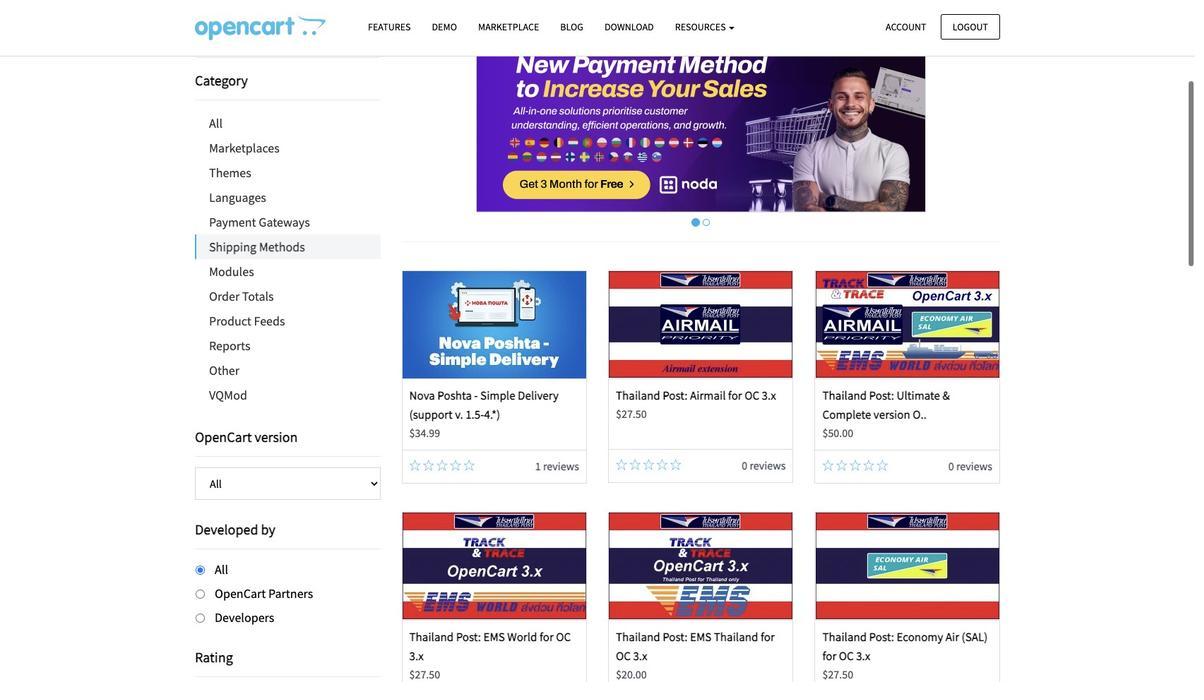 Task type: describe. For each thing, give the bounding box(es) containing it.
0 for thailand post: airmail for oc 3.x
[[742, 459, 748, 473]]

thailand post: ultimate & complete version o.. $50.00
[[823, 388, 951, 441]]

thailand post: economy air (sal) for oc 3.x $27.50
[[823, 629, 988, 682]]

feeds
[[254, 313, 285, 329]]

thailand post: ems thailand for oc 3.x $20.00
[[616, 629, 775, 682]]

logout
[[953, 20, 989, 33]]

poshta
[[438, 388, 472, 404]]

(support
[[410, 407, 453, 423]]

5 star light o image from the left
[[864, 460, 875, 471]]

1 star light o image from the left
[[616, 459, 628, 471]]

$27.50 inside 'thailand post: ems world for oc 3.x $27.50'
[[410, 668, 441, 682]]

other link
[[195, 358, 381, 383]]

all link
[[195, 111, 381, 136]]

2 star light o image from the left
[[437, 460, 448, 471]]

6 star light o image from the left
[[423, 460, 434, 471]]

nova
[[410, 388, 435, 404]]

totals
[[242, 288, 274, 305]]

oc inside thailand post: ems thailand for oc 3.x $20.00
[[616, 649, 631, 664]]

rating
[[195, 649, 233, 667]]

blog
[[561, 20, 584, 33]]

thailand for thailand post: ultimate & complete version o..
[[823, 388, 867, 404]]

nova poshta - simple delivery (support v. 1.5-4.*) link
[[410, 388, 559, 423]]

0 vertical spatial all
[[209, 115, 223, 131]]

4 star light o image from the left
[[657, 459, 668, 471]]

by
[[261, 521, 276, 539]]

opencart version
[[195, 428, 298, 446]]

languages link
[[195, 185, 381, 210]]

vqmod link
[[195, 383, 381, 408]]

logout link
[[941, 14, 1001, 40]]

for inside "thailand post: economy air (sal) for oc 3.x $27.50"
[[823, 649, 837, 664]]

oc inside 'thailand post: airmail for oc 3.x $27.50'
[[745, 388, 760, 404]]

resources
[[675, 20, 728, 33]]

ems for world
[[484, 629, 505, 645]]

account link
[[874, 14, 939, 40]]

thailand post: ems world for oc 3.x $27.50
[[410, 629, 571, 682]]

thailand post: economy air (sal) for oc 3.x link
[[823, 629, 988, 664]]

methods
[[259, 239, 305, 255]]

thailand post: ems world for oc 3.x image
[[403, 513, 586, 620]]

product feeds link
[[195, 309, 381, 334]]

payment gateways
[[209, 214, 310, 230]]

v.
[[455, 407, 463, 423]]

$34.99
[[410, 426, 441, 441]]

partners
[[269, 586, 313, 602]]

3.x inside 'thailand post: ems world for oc 3.x $27.50'
[[410, 649, 424, 664]]

nova poshta - simple delivery (support v. 1.5-4.*) $34.99
[[410, 388, 559, 441]]

oc inside 'thailand post: ems world for oc 3.x $27.50'
[[556, 629, 571, 645]]

for inside 'thailand post: ems world for oc 3.x $27.50'
[[540, 629, 554, 645]]

marketplace
[[479, 20, 540, 33]]

other
[[209, 363, 240, 379]]

2 star light o image from the left
[[630, 459, 641, 471]]

thailand post: ultimate & complete version o.. image
[[816, 271, 1000, 379]]

9 star light o image from the left
[[837, 460, 848, 471]]

thailand for thailand post: ems thailand for oc 3.x
[[616, 629, 661, 645]]

shipping methods
[[209, 239, 305, 255]]

nova poshta - simple delivery (support v. 1.5-4.*) image
[[403, 271, 586, 379]]

modules
[[209, 264, 254, 280]]

3.x inside "thailand post: economy air (sal) for oc 3.x $27.50"
[[857, 649, 871, 664]]

air
[[946, 629, 960, 645]]

languages
[[209, 189, 266, 206]]

thailand post: airmail for oc 3.x $27.50
[[616, 388, 777, 421]]

order totals
[[209, 288, 274, 305]]

thailand post: ems thailand for oc 3.x image
[[609, 513, 793, 620]]

3.x inside 'thailand post: airmail for oc 3.x $27.50'
[[762, 388, 777, 404]]

10 star light o image from the left
[[877, 460, 889, 471]]

post: for &
[[870, 388, 895, 404]]

order totals link
[[195, 284, 381, 309]]

gateways
[[259, 214, 310, 230]]

developed
[[195, 521, 258, 539]]

3 star light o image from the left
[[464, 460, 475, 471]]



Task type: locate. For each thing, give the bounding box(es) containing it.
0 reviews
[[742, 459, 786, 473], [949, 459, 993, 474]]

0 horizontal spatial reviews
[[543, 459, 580, 474]]

simple
[[481, 388, 516, 404]]

star light o image down 'thailand post: airmail for oc 3.x $27.50'
[[671, 459, 682, 471]]

0 horizontal spatial 0
[[742, 459, 748, 473]]

thailand post: ultimate & complete version o.. link
[[823, 388, 951, 423]]

0 horizontal spatial ems
[[484, 629, 505, 645]]

complete
[[823, 407, 872, 423]]

0 horizontal spatial $27.50
[[410, 668, 441, 682]]

$27.50 inside "thailand post: economy air (sal) for oc 3.x $27.50"
[[823, 668, 854, 682]]

None text field
[[196, 28, 380, 57]]

themes link
[[195, 160, 381, 185]]

1
[[536, 459, 541, 474]]

post: inside thailand post: ems thailand for oc 3.x $20.00
[[663, 629, 688, 645]]

reviews for nova poshta - simple delivery (support v. 1.5-4.*)
[[543, 459, 580, 474]]

post: for world
[[456, 629, 481, 645]]

5 star light o image from the left
[[410, 460, 421, 471]]

opencart up developers
[[215, 586, 266, 602]]

developers
[[215, 610, 274, 626]]

1 reviews from the left
[[750, 459, 786, 473]]

thailand for thailand post: airmail for oc 3.x
[[616, 388, 661, 404]]

download
[[605, 20, 654, 33]]

reports link
[[195, 334, 381, 358]]

for
[[729, 388, 743, 404], [540, 629, 554, 645], [761, 629, 775, 645], [823, 649, 837, 664]]

star light o image
[[671, 459, 682, 471], [437, 460, 448, 471], [464, 460, 475, 471], [850, 460, 862, 471], [864, 460, 875, 471]]

features
[[368, 20, 411, 33]]

2 0 reviews from the left
[[949, 459, 993, 474]]

order
[[209, 288, 240, 305]]

category
[[195, 71, 248, 89]]

7 star light o image from the left
[[450, 460, 462, 471]]

account
[[886, 20, 927, 33]]

version left o..
[[874, 407, 911, 423]]

-
[[475, 388, 478, 404]]

for inside 'thailand post: airmail for oc 3.x $27.50'
[[729, 388, 743, 404]]

post: inside "thailand post: economy air (sal) for oc 3.x $27.50"
[[870, 629, 895, 645]]

opencart down vqmod
[[195, 428, 252, 446]]

thailand
[[616, 388, 661, 404], [823, 388, 867, 404], [410, 629, 454, 645], [616, 629, 661, 645], [714, 629, 759, 645], [823, 629, 867, 645]]

None radio
[[196, 590, 205, 599]]

1 horizontal spatial 0
[[949, 459, 955, 474]]

marketplace link
[[468, 15, 550, 40]]

star light o image down $50.00
[[850, 460, 862, 471]]

version down vqmod link
[[255, 428, 298, 446]]

$27.50 inside 'thailand post: airmail for oc 3.x $27.50'
[[616, 407, 647, 421]]

product feeds
[[209, 313, 285, 329]]

4.*)
[[485, 407, 501, 423]]

thailand for thailand post: ems world for oc 3.x
[[410, 629, 454, 645]]

$50.00
[[823, 426, 854, 441]]

shipping
[[209, 239, 257, 255]]

2 reviews from the left
[[543, 459, 580, 474]]

1 ems from the left
[[484, 629, 505, 645]]

0 vertical spatial version
[[874, 407, 911, 423]]

3 reviews from the left
[[957, 459, 993, 474]]

thailand inside 'thailand post: airmail for oc 3.x $27.50'
[[616, 388, 661, 404]]

economy
[[897, 629, 944, 645]]

post: inside 'thailand post: airmail for oc 3.x $27.50'
[[663, 388, 688, 404]]

demo link
[[422, 15, 468, 40]]

1 vertical spatial version
[[255, 428, 298, 446]]

reviews for thailand post: airmail for oc 3.x
[[750, 459, 786, 473]]

star light o image down $34.99
[[437, 460, 448, 471]]

post:
[[663, 388, 688, 404], [870, 388, 895, 404], [456, 629, 481, 645], [663, 629, 688, 645], [870, 629, 895, 645]]

opencart
[[195, 428, 252, 446], [215, 586, 266, 602]]

ems for thailand
[[691, 629, 712, 645]]

1 vertical spatial all
[[215, 562, 228, 578]]

thailand inside thailand post: ultimate & complete version o.. $50.00
[[823, 388, 867, 404]]

marketplaces
[[209, 140, 280, 156]]

1 reviews
[[536, 459, 580, 474]]

airmail
[[691, 388, 726, 404]]

all up marketplaces
[[209, 115, 223, 131]]

1 horizontal spatial version
[[874, 407, 911, 423]]

ems inside thailand post: ems thailand for oc 3.x $20.00
[[691, 629, 712, 645]]

2 ems from the left
[[691, 629, 712, 645]]

1 0 from the left
[[742, 459, 748, 473]]

thailand post: ems world for oc 3.x link
[[410, 629, 571, 664]]

None radio
[[196, 566, 205, 575], [196, 614, 205, 623], [196, 566, 205, 575], [196, 614, 205, 623]]

0 horizontal spatial 0 reviews
[[742, 459, 786, 473]]

oc inside "thailand post: economy air (sal) for oc 3.x $27.50"
[[840, 649, 854, 664]]

features link
[[358, 15, 422, 40]]

all
[[209, 115, 223, 131], [215, 562, 228, 578]]

opencart for opencart version
[[195, 428, 252, 446]]

0
[[742, 459, 748, 473], [949, 459, 955, 474]]

oc
[[745, 388, 760, 404], [556, 629, 571, 645], [616, 649, 631, 664], [840, 649, 854, 664]]

reviews for thailand post: ultimate & complete version o..
[[957, 459, 993, 474]]

thailand for thailand post: economy air (sal) for oc 3.x
[[823, 629, 867, 645]]

themes
[[209, 165, 251, 181]]

ems
[[484, 629, 505, 645], [691, 629, 712, 645]]

1.5-
[[466, 407, 485, 423]]

3.x inside thailand post: ems thailand for oc 3.x $20.00
[[634, 649, 648, 664]]

0 for thailand post: ultimate & complete version o..
[[949, 459, 955, 474]]

o..
[[913, 407, 927, 423]]

1 horizontal spatial 0 reviews
[[949, 459, 993, 474]]

ultimate
[[897, 388, 941, 404]]

8 star light o image from the left
[[823, 460, 834, 471]]

payment gateways link
[[195, 210, 381, 235]]

vqmod
[[209, 387, 247, 404]]

1 horizontal spatial $27.50
[[616, 407, 647, 421]]

0 reviews for thailand post: airmail for oc 3.x
[[742, 459, 786, 473]]

4 star light o image from the left
[[850, 460, 862, 471]]

post: inside thailand post: ultimate & complete version o.. $50.00
[[870, 388, 895, 404]]

shipping methods link
[[196, 235, 381, 259]]

demo
[[432, 20, 457, 33]]

thailand post: airmail for oc 3.x link
[[616, 388, 777, 404]]

0 horizontal spatial version
[[255, 428, 298, 446]]

2 horizontal spatial reviews
[[957, 459, 993, 474]]

reviews
[[750, 459, 786, 473], [543, 459, 580, 474], [957, 459, 993, 474]]

1 horizontal spatial reviews
[[750, 459, 786, 473]]

&
[[943, 388, 951, 404]]

star light o image down 1.5-
[[464, 460, 475, 471]]

reports
[[209, 338, 251, 354]]

post: for thailand
[[663, 629, 688, 645]]

product
[[209, 313, 252, 329]]

resources link
[[665, 15, 746, 40]]

for inside thailand post: ems thailand for oc 3.x $20.00
[[761, 629, 775, 645]]

delivery
[[518, 388, 559, 404]]

$27.50
[[616, 407, 647, 421], [410, 668, 441, 682], [823, 668, 854, 682]]

$20.00
[[616, 668, 647, 682]]

star light o image
[[616, 459, 628, 471], [630, 459, 641, 471], [643, 459, 655, 471], [657, 459, 668, 471], [410, 460, 421, 471], [423, 460, 434, 471], [450, 460, 462, 471], [823, 460, 834, 471], [837, 460, 848, 471], [877, 460, 889, 471]]

star light o image down thailand post: ultimate & complete version o.. $50.00
[[864, 460, 875, 471]]

post: inside 'thailand post: ems world for oc 3.x $27.50'
[[456, 629, 481, 645]]

3 star light o image from the left
[[643, 459, 655, 471]]

(sal)
[[962, 629, 988, 645]]

version
[[874, 407, 911, 423], [255, 428, 298, 446]]

ems inside 'thailand post: ems world for oc 3.x $27.50'
[[484, 629, 505, 645]]

opencart shipping extensions image
[[195, 15, 326, 40]]

0 vertical spatial opencart
[[195, 428, 252, 446]]

post: for for
[[663, 388, 688, 404]]

3.x
[[762, 388, 777, 404], [410, 649, 424, 664], [634, 649, 648, 664], [857, 649, 871, 664]]

0 reviews for thailand post: ultimate & complete version o..
[[949, 459, 993, 474]]

2 0 from the left
[[949, 459, 955, 474]]

1 horizontal spatial ems
[[691, 629, 712, 645]]

download link
[[594, 15, 665, 40]]

marketplaces link
[[195, 136, 381, 160]]

thailand post: airmail for oc 3.x image
[[609, 271, 793, 379]]

1 star light o image from the left
[[671, 459, 682, 471]]

thailand inside 'thailand post: ems world for oc 3.x $27.50'
[[410, 629, 454, 645]]

node image
[[476, 34, 926, 213]]

thailand inside "thailand post: economy air (sal) for oc 3.x $27.50"
[[823, 629, 867, 645]]

modules link
[[195, 259, 381, 284]]

thailand post: economy air (sal) for oc 3.x image
[[816, 513, 1000, 620]]

blog link
[[550, 15, 594, 40]]

version inside thailand post: ultimate & complete version o.. $50.00
[[874, 407, 911, 423]]

developed by
[[195, 521, 276, 539]]

post: for air
[[870, 629, 895, 645]]

opencart partners
[[215, 586, 313, 602]]

opencart for opencart partners
[[215, 586, 266, 602]]

all down developed
[[215, 562, 228, 578]]

world
[[508, 629, 538, 645]]

thailand post: ems thailand for oc 3.x link
[[616, 629, 775, 664]]

payment
[[209, 214, 256, 230]]

1 vertical spatial opencart
[[215, 586, 266, 602]]

2 horizontal spatial $27.50
[[823, 668, 854, 682]]

1 0 reviews from the left
[[742, 459, 786, 473]]



Task type: vqa. For each thing, say whether or not it's contained in the screenshot.
Developed by
yes



